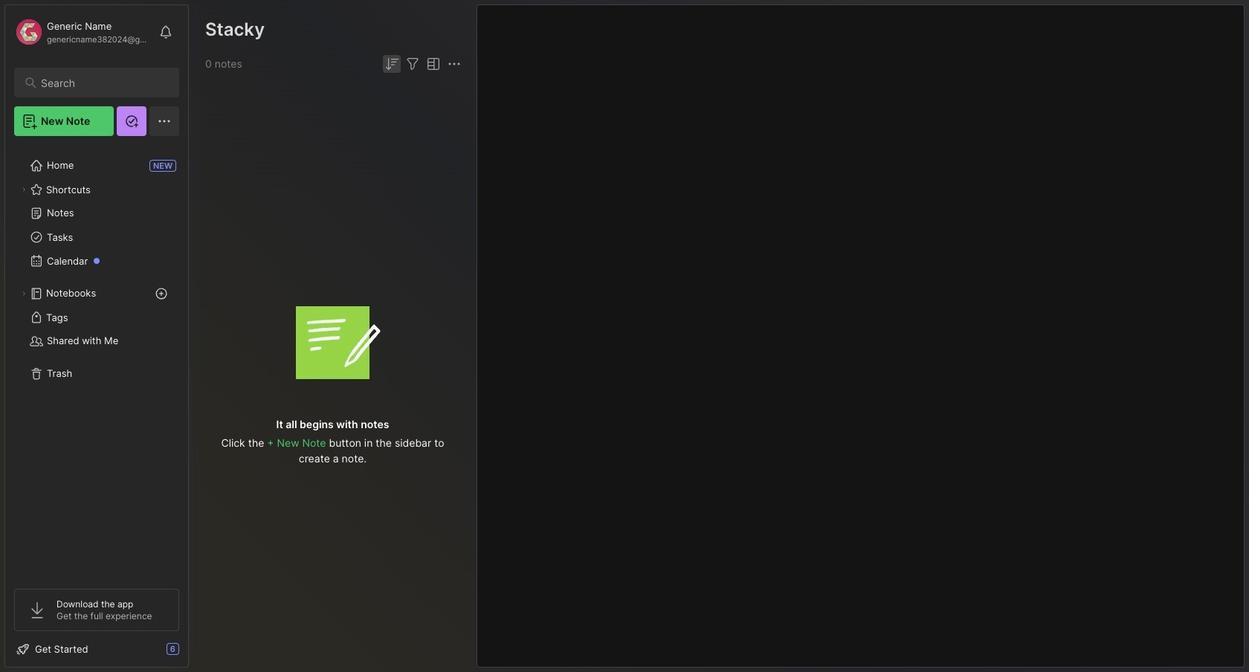 Task type: locate. For each thing, give the bounding box(es) containing it.
tree
[[5, 145, 188, 576]]

none search field inside main element
[[41, 74, 166, 91]]

Sort options field
[[383, 55, 401, 73]]

Help and Learning task checklist field
[[5, 638, 188, 661]]

more actions image
[[446, 55, 463, 73]]

expand notebooks image
[[19, 289, 28, 298]]

Account field
[[14, 17, 152, 47]]

note window - loading element
[[477, 4, 1245, 668]]

Search text field
[[41, 76, 166, 90]]

main element
[[0, 0, 193, 672]]

More actions field
[[446, 55, 463, 73]]

None search field
[[41, 74, 166, 91]]

tree inside main element
[[5, 145, 188, 576]]



Task type: describe. For each thing, give the bounding box(es) containing it.
View options field
[[422, 55, 443, 73]]

click to collapse image
[[188, 645, 199, 663]]

Add filters field
[[404, 55, 422, 73]]

add filters image
[[404, 55, 422, 73]]



Task type: vqa. For each thing, say whether or not it's contained in the screenshot.
the add filters field
yes



